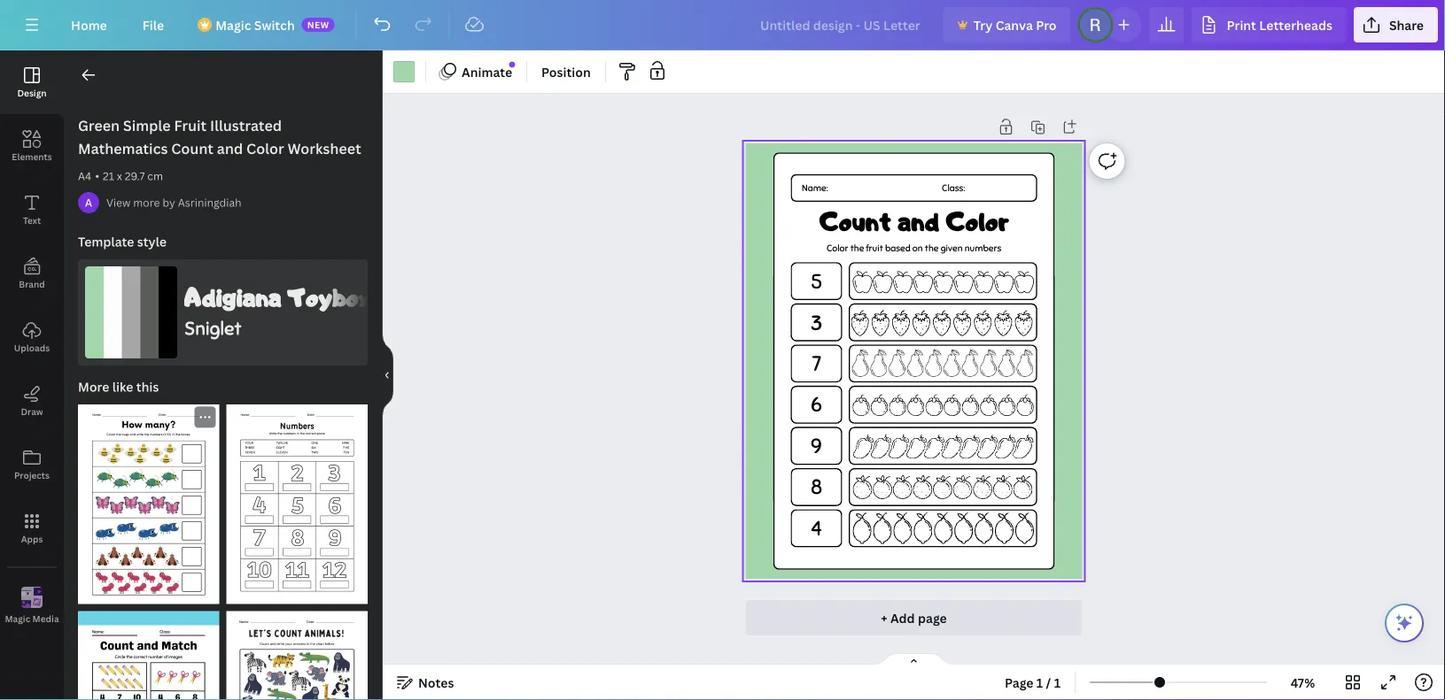 Task type: vqa. For each thing, say whether or not it's contained in the screenshot.
right The
yes



Task type: locate. For each thing, give the bounding box(es) containing it.
count and color
[[819, 205, 1009, 238]]

blue simple school illustration counting images mathematics worksheet image
[[78, 612, 219, 701]]

6 up 9
[[811, 393, 822, 419]]

0 vertical spatial and
[[217, 139, 243, 158]]

1 vertical spatial count
[[819, 205, 891, 238]]

position button
[[534, 58, 598, 86]]

add
[[891, 610, 915, 627]]

4
[[811, 516, 822, 542]]

and
[[217, 139, 243, 158], [898, 205, 940, 238]]

brand
[[19, 278, 45, 290]]

color the fruit based on the given numbers
[[827, 243, 1002, 255]]

0 vertical spatial color
[[246, 139, 284, 158]]

0 vertical spatial magic
[[216, 16, 251, 33]]

class:
[[942, 182, 965, 194]]

the left fruit
[[850, 243, 864, 255]]

0 vertical spatial count
[[171, 139, 214, 158]]

1 horizontal spatial the
[[925, 243, 939, 255]]

magic left media on the left of the page
[[5, 613, 30, 625]]

magic left switch
[[216, 16, 251, 33]]

uploads
[[14, 342, 50, 354]]

magic switch
[[216, 16, 295, 33]]

+ add page
[[881, 610, 947, 627]]

magic for magic media
[[5, 613, 30, 625]]

x
[[117, 169, 122, 183]]

6 inside 'monochromatic numbers vocabulary worksheet' group
[[259, 588, 265, 600]]

29.7
[[125, 169, 145, 183]]

blue simple school illustration counting images mathematics worksheet group
[[78, 601, 219, 701]]

magic media button
[[0, 575, 64, 639]]

0 horizontal spatial and
[[217, 139, 243, 158]]

1 vertical spatial magic
[[5, 613, 30, 625]]

color down illustrated
[[246, 139, 284, 158]]

and down illustrated
[[217, 139, 243, 158]]

count down fruit
[[171, 139, 214, 158]]

projects
[[14, 470, 50, 482]]

this
[[136, 379, 159, 396]]

uploads button
[[0, 306, 64, 370]]

5
[[811, 269, 822, 295]]

asriningdiah image
[[78, 192, 99, 214]]

template
[[78, 234, 134, 250]]

magic
[[216, 16, 251, 33], [5, 613, 30, 625]]

show pages image
[[872, 653, 957, 667]]

0 horizontal spatial count
[[171, 139, 214, 158]]

color
[[246, 139, 284, 158], [946, 205, 1009, 238], [827, 243, 848, 255]]

3
[[811, 310, 823, 336]]

color inside green simple fruit illustrated mathematics count and color worksheet
[[246, 139, 284, 158]]

1 horizontal spatial magic
[[216, 16, 251, 33]]

the right 'on'
[[925, 243, 939, 255]]

1 right "/"
[[1054, 675, 1061, 692]]

0 horizontal spatial 1
[[235, 588, 240, 600]]

sniglet
[[184, 318, 242, 341]]

1 horizontal spatial and
[[898, 205, 940, 238]]

1 inside 'monochromatic numbers vocabulary worksheet' group
[[235, 588, 240, 600]]

#94d8a8 image
[[393, 61, 415, 82], [393, 61, 415, 82]]

try canva pro
[[974, 16, 1057, 33]]

draw
[[21, 406, 43, 418]]

9
[[811, 434, 822, 460]]

0 horizontal spatial 6
[[259, 588, 265, 600]]

green
[[78, 116, 120, 135]]

color up numbers
[[946, 205, 1009, 238]]

7
[[812, 352, 821, 377]]

asriningdiah element
[[78, 192, 99, 214]]

share
[[1389, 16, 1424, 33]]

adigiana
[[184, 282, 281, 313]]

monochromatic numbers vocabulary worksheet group
[[226, 394, 368, 605]]

1 vertical spatial 6
[[259, 588, 265, 600]]

simple
[[123, 116, 171, 135]]

6 right of
[[259, 588, 265, 600]]

1 horizontal spatial 1
[[1037, 675, 1043, 692]]

0 horizontal spatial color
[[246, 139, 284, 158]]

magic for magic switch
[[216, 16, 251, 33]]

the
[[850, 243, 864, 255], [925, 243, 939, 255]]

1 vertical spatial color
[[946, 205, 1009, 238]]

canva assistant image
[[1394, 613, 1415, 635]]

name:
[[802, 182, 828, 194]]

and inside green simple fruit illustrated mathematics count and color worksheet
[[217, 139, 243, 158]]

view more by asriningdiah
[[106, 195, 242, 210]]

draw button
[[0, 370, 64, 433]]

share button
[[1354, 7, 1438, 43]]

white colorful how many bugs worksheet group
[[78, 396, 219, 605]]

0 horizontal spatial magic
[[5, 613, 30, 625]]

1 horizontal spatial color
[[827, 243, 848, 255]]

0 vertical spatial 6
[[811, 393, 822, 419]]

main menu bar
[[0, 0, 1445, 51]]

count up fruit
[[819, 205, 891, 238]]

1 horizontal spatial 6
[[811, 393, 822, 419]]

magic inside button
[[5, 613, 30, 625]]

side panel tab list
[[0, 51, 64, 639]]

more
[[78, 379, 109, 396]]

1
[[235, 588, 240, 600], [1037, 675, 1043, 692], [1054, 675, 1061, 692]]

6
[[811, 393, 822, 419], [259, 588, 265, 600]]

21 x 29.7 cm
[[103, 169, 163, 183]]

given
[[941, 243, 963, 255]]

mathematics
[[78, 139, 168, 158]]

1 left of
[[235, 588, 240, 600]]

design
[[17, 87, 47, 99]]

apps button
[[0, 497, 64, 561]]

1 left "/"
[[1037, 675, 1043, 692]]

magic inside main menu bar
[[216, 16, 251, 33]]

0 horizontal spatial the
[[850, 243, 864, 255]]

color left fruit
[[827, 243, 848, 255]]

2 horizontal spatial color
[[946, 205, 1009, 238]]

47%
[[1291, 675, 1315, 692]]

and up 'on'
[[898, 205, 940, 238]]

white colorful let's count animals worksheet image
[[226, 612, 368, 701]]

based
[[885, 243, 911, 255]]

animate
[[462, 63, 512, 80]]

1 vertical spatial and
[[898, 205, 940, 238]]

1 of 6
[[235, 588, 265, 600]]

white colorful let's count animals worksheet group
[[226, 601, 368, 701]]

text button
[[0, 178, 64, 242]]

position
[[542, 63, 591, 80]]

count
[[171, 139, 214, 158], [819, 205, 891, 238]]



Task type: describe. For each thing, give the bounding box(es) containing it.
style
[[137, 234, 167, 250]]

more like this
[[78, 379, 159, 396]]

1 horizontal spatial count
[[819, 205, 891, 238]]

print
[[1227, 16, 1257, 33]]

canva
[[996, 16, 1033, 33]]

switch
[[254, 16, 295, 33]]

toybox
[[288, 282, 370, 313]]

design button
[[0, 51, 64, 114]]

8
[[811, 475, 822, 501]]

2 vertical spatial color
[[827, 243, 848, 255]]

notes
[[418, 675, 454, 692]]

Design title text field
[[746, 7, 936, 43]]

fruit
[[866, 243, 883, 255]]

animate button
[[433, 58, 519, 86]]

adigiana toybox sniglet
[[184, 282, 370, 341]]

/
[[1046, 675, 1051, 692]]

text
[[23, 214, 41, 226]]

a4
[[78, 169, 92, 183]]

+ add page button
[[746, 601, 1083, 636]]

page
[[918, 610, 947, 627]]

worksheet
[[288, 139, 361, 158]]

view more by asriningdiah button
[[106, 194, 242, 212]]

like
[[112, 379, 133, 396]]

cm
[[147, 169, 163, 183]]

media
[[32, 613, 59, 625]]

new image
[[509, 62, 515, 68]]

elements
[[12, 151, 52, 163]]

1 the from the left
[[850, 243, 864, 255]]

print letterheads
[[1227, 16, 1333, 33]]

green simple fruit illustrated mathematics count and color worksheet
[[78, 116, 361, 158]]

47% button
[[1274, 669, 1332, 697]]

by
[[163, 195, 175, 210]]

page
[[1005, 675, 1034, 692]]

more
[[133, 195, 160, 210]]

21
[[103, 169, 114, 183]]

asriningdiah
[[178, 195, 242, 210]]

try
[[974, 16, 993, 33]]

pro
[[1036, 16, 1057, 33]]

hide image
[[382, 333, 393, 418]]

print letterheads button
[[1192, 7, 1347, 43]]

home link
[[57, 7, 121, 43]]

notes button
[[390, 669, 461, 697]]

illustrated
[[210, 116, 282, 135]]

apps
[[21, 533, 43, 545]]

brand button
[[0, 242, 64, 306]]

+
[[881, 610, 888, 627]]

elements button
[[0, 114, 64, 178]]

view
[[106, 195, 131, 210]]

2 horizontal spatial 1
[[1054, 675, 1061, 692]]

magic media
[[5, 613, 59, 625]]

white colorful how many bugs worksheet image
[[78, 405, 219, 605]]

letterheads
[[1260, 16, 1333, 33]]

of
[[243, 588, 256, 600]]

page 1 / 1
[[1005, 675, 1061, 692]]

fruit
[[174, 116, 207, 135]]

2 the from the left
[[925, 243, 939, 255]]

on
[[913, 243, 923, 255]]

file button
[[128, 7, 178, 43]]

home
[[71, 16, 107, 33]]

template style
[[78, 234, 167, 250]]

try canva pro button
[[944, 7, 1071, 43]]

new
[[307, 19, 329, 31]]

file
[[142, 16, 164, 33]]

projects button
[[0, 433, 64, 497]]

numbers
[[965, 243, 1002, 255]]

count inside green simple fruit illustrated mathematics count and color worksheet
[[171, 139, 214, 158]]



